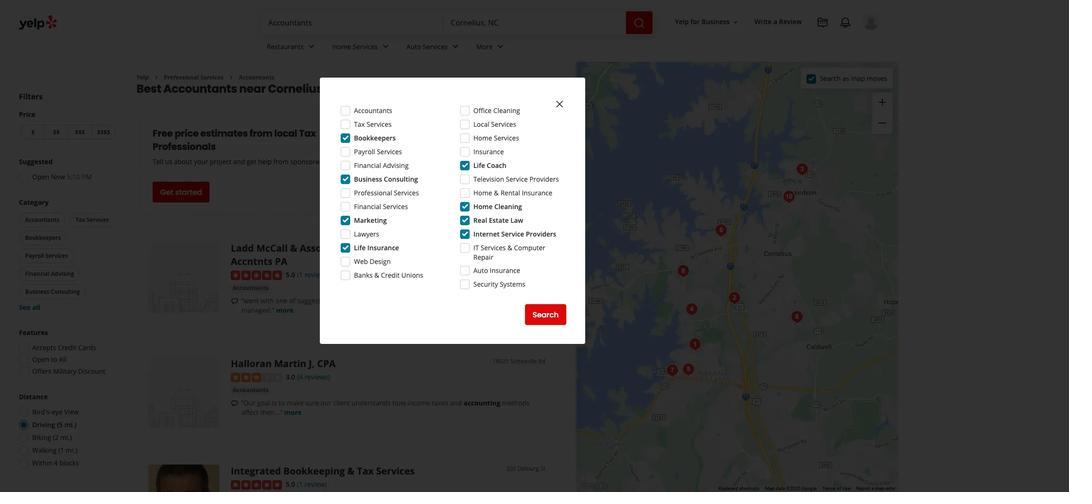 Task type: vqa. For each thing, say whether or not it's contained in the screenshot.
5 star rating image
yes



Task type: describe. For each thing, give the bounding box(es) containing it.
write
[[754, 17, 772, 26]]

a for write
[[774, 17, 777, 26]]

search dialog
[[0, 0, 1069, 493]]

a for report
[[871, 487, 874, 492]]

search image
[[633, 17, 645, 29]]

office
[[473, 106, 492, 115]]

more
[[476, 42, 493, 51]]

$$
[[53, 128, 60, 136]]

16 speech v2 image for halloran martin j, cpa
[[231, 400, 238, 408]]

payroll services inside button
[[25, 252, 68, 260]]

1 vertical spatial more link
[[284, 408, 302, 417]]

see
[[19, 303, 30, 312]]

5 star rating image for ladd
[[231, 271, 282, 281]]

terms
[[822, 487, 836, 492]]

professional services link
[[164, 73, 224, 82]]

projects image
[[817, 17, 828, 28]]

map data ©2023 google
[[765, 487, 817, 492]]

0 horizontal spatial to
[[51, 355, 57, 364]]

zoom in image
[[877, 97, 888, 108]]

local
[[274, 127, 297, 140]]

business inside user actions element
[[702, 17, 730, 26]]

biking (2 mi.)
[[32, 434, 72, 443]]

moves
[[867, 74, 887, 83]]

income
[[407, 399, 430, 408]]

1 horizontal spatial to
[[279, 399, 285, 408]]

their..."
[[260, 408, 283, 417]]

1 with from the left
[[261, 297, 274, 306]]

5.0 link for mccall
[[286, 270, 295, 280]]

sure
[[305, 399, 319, 408]]

5 star rating image for integrated
[[231, 481, 282, 490]]

halloran
[[231, 358, 272, 371]]

accepts
[[32, 344, 56, 353]]

0 vertical spatial how
[[438, 297, 452, 306]]

business inside group
[[25, 288, 49, 296]]

review) for bookkeeping
[[305, 481, 327, 490]]

local
[[473, 120, 489, 129]]

professional inside search "dialog"
[[354, 189, 392, 198]]

rental
[[501, 189, 520, 198]]

as
[[843, 74, 849, 83]]

business consulting inside button
[[25, 288, 80, 296]]

group containing suggested
[[16, 157, 118, 185]]

eye
[[52, 408, 63, 417]]

very
[[383, 297, 396, 306]]

home services inside search "dialog"
[[473, 134, 519, 143]]

jk harris & company image
[[674, 262, 693, 281]]

insurance up life coach at top
[[473, 147, 504, 156]]

(5
[[57, 421, 63, 430]]

providers for television service providers
[[530, 175, 559, 184]]

open for open to all
[[32, 355, 49, 364]]

cornerstone wealth image
[[679, 360, 698, 379]]

tell
[[153, 158, 163, 167]]

and for professionals
[[233, 158, 245, 167]]

advising inside search "dialog"
[[383, 161, 409, 170]]

services inside button
[[46, 252, 68, 260]]

18525 statesville rd
[[493, 358, 545, 366]]

(1 for integrated
[[297, 481, 303, 490]]

0 vertical spatial professional services
[[164, 73, 224, 82]]

(2
[[53, 434, 59, 443]]

business consulting button
[[19, 285, 86, 300]]

bird's-
[[32, 408, 52, 417]]

5.0 link for bookkeeping
[[286, 480, 295, 490]]

0 vertical spatial more
[[276, 306, 294, 315]]

"went with one of suggestions and have been very pleased with how that
[[241, 297, 468, 306]]

report a map error
[[856, 487, 896, 492]]

bookkeepers inside button
[[25, 234, 61, 242]]

pblc
[[390, 242, 410, 255]]

free
[[153, 127, 173, 140]]

0 horizontal spatial professional
[[164, 73, 199, 82]]

bird's-eye view
[[32, 408, 79, 417]]

business inside search "dialog"
[[354, 175, 382, 184]]

estimates
[[200, 127, 248, 140]]

cornelius,
[[268, 81, 326, 97]]

1 vertical spatial is
[[272, 399, 277, 408]]

within 4 blocks
[[32, 459, 79, 468]]

accountants button for ladd mccall & associates certifid pblc accntnts pa
[[231, 284, 270, 293]]

ave
[[536, 242, 545, 250]]

review) for mccall
[[305, 271, 327, 280]]

systems
[[500, 280, 525, 289]]

open for open now 5:10 pm
[[32, 173, 49, 182]]

mi.) for biking (2 mi.)
[[60, 434, 72, 443]]

0 horizontal spatial from
[[250, 127, 272, 140]]

have
[[349, 297, 364, 306]]

16 speech v2 image for ladd mccall & associates certifid pblc accntnts pa
[[231, 298, 238, 306]]

(1 inside option group
[[58, 446, 64, 455]]

walking (1 mi.)
[[32, 446, 77, 455]]

donna moffett image
[[682, 300, 701, 319]]

biking
[[32, 434, 51, 443]]

home up real
[[473, 202, 493, 211]]

businesses.
[[325, 158, 361, 167]]

16 chevron right v2 image for accountants
[[227, 74, 235, 81]]

tax services inside search "dialog"
[[354, 120, 392, 129]]

delburg
[[518, 465, 539, 473]]

blocks
[[59, 459, 79, 468]]

search as map moves
[[820, 74, 887, 83]]

map
[[765, 487, 775, 492]]

& for ladd mccall & associates certifid pblc accntnts pa
[[290, 242, 297, 255]]

all
[[32, 303, 40, 312]]

17322 w catawba ave
[[487, 242, 545, 250]]

banks
[[354, 271, 373, 280]]

and for our
[[450, 399, 462, 408]]

error
[[886, 487, 896, 492]]

life coach
[[473, 161, 506, 170]]

insurance up security systems
[[490, 266, 520, 275]]

& right banks on the bottom of the page
[[374, 271, 379, 280]]

google
[[802, 487, 817, 492]]

get started
[[160, 187, 202, 198]]

financial inside button
[[25, 270, 50, 278]]

within
[[32, 459, 52, 468]]

(1 review) for bookkeeping
[[297, 481, 327, 490]]

martin
[[274, 358, 306, 371]]

1 horizontal spatial of
[[837, 487, 841, 492]]

"our
[[241, 399, 256, 408]]

price
[[19, 110, 35, 119]]

life for life insurance
[[354, 244, 366, 253]]

service for internet
[[501, 230, 524, 239]]

services inside it services & computer repair
[[481, 244, 506, 253]]

& for it services & computer repair
[[508, 244, 512, 253]]

$$ button
[[44, 125, 68, 140]]

sponsored
[[290, 158, 323, 167]]

taxes
[[432, 399, 448, 408]]

bookkeepers inside search "dialog"
[[354, 134, 396, 143]]

your
[[194, 158, 208, 167]]

financial advising button
[[19, 267, 80, 282]]

user actions element
[[668, 12, 893, 70]]

more link
[[469, 34, 514, 62]]

security systems
[[473, 280, 525, 289]]

home down television
[[473, 189, 492, 198]]

marketing
[[354, 216, 387, 225]]

insurance down television service providers
[[522, 189, 552, 198]]

209 delburg st
[[506, 465, 545, 473]]

auto insurance
[[473, 266, 520, 275]]

banks & credit unions
[[354, 271, 423, 280]]

rd
[[538, 358, 545, 366]]

$
[[31, 128, 35, 136]]

search for search as map moves
[[820, 74, 841, 83]]

near
[[239, 81, 266, 97]]

local services
[[473, 120, 516, 129]]

filters
[[19, 91, 43, 102]]

16 chevron right v2 image for professional services
[[153, 74, 160, 81]]

& up home cleaning
[[494, 189, 499, 198]]

write a review link
[[751, 13, 806, 31]]

television service providers
[[473, 175, 559, 184]]

0 horizontal spatial halloran martin j, cpa image
[[148, 358, 219, 429]]

payroll services inside search "dialog"
[[354, 147, 402, 156]]

accountants link for halloran
[[231, 386, 270, 396]]

providers for internet service providers
[[526, 230, 556, 239]]

data
[[776, 487, 785, 492]]

consulting inside button
[[51, 288, 80, 296]]

search for search
[[533, 310, 559, 321]]

0 vertical spatial financial
[[354, 161, 381, 170]]



Task type: locate. For each thing, give the bounding box(es) containing it.
home up nc
[[332, 42, 351, 51]]

that
[[453, 297, 466, 306]]

integrated bookkeeping & tax services
[[231, 465, 415, 478]]

0 horizontal spatial a
[[774, 17, 777, 26]]

0 horizontal spatial yelp
[[136, 73, 149, 82]]

h&r block image
[[712, 221, 731, 240]]

0 vertical spatial payroll services
[[354, 147, 402, 156]]

1 vertical spatial home services
[[473, 134, 519, 143]]

review) down ladd mccall & associates certifid pblc accntnts pa
[[305, 271, 327, 280]]

mi.) right (2 at left
[[60, 434, 72, 443]]

review) down bookkeeping
[[305, 481, 327, 490]]

raymond james financial services image
[[663, 361, 682, 380]]

0 horizontal spatial how
[[393, 399, 406, 408]]

television
[[473, 175, 504, 184]]

professional up financial services
[[354, 189, 392, 198]]

business consulting down financial advising button
[[25, 288, 80, 296]]

0 vertical spatial accountants link
[[239, 73, 274, 82]]

nc
[[328, 81, 345, 97]]

yelp for yelp link
[[136, 73, 149, 82]]

0 vertical spatial and
[[233, 158, 245, 167]]

2 16 speech v2 image from the top
[[231, 400, 238, 408]]

$ button
[[21, 125, 44, 140]]

more link down make
[[284, 408, 302, 417]]

1 horizontal spatial and
[[335, 297, 347, 306]]

24 chevron down v2 image for restaurants
[[306, 41, 317, 52]]

tax services
[[354, 120, 392, 129], [75, 216, 109, 224]]

auto for auto insurance
[[473, 266, 488, 275]]

$$$$ button
[[92, 125, 116, 140]]

1 24 chevron down v2 image from the left
[[306, 41, 317, 52]]

pm
[[82, 173, 92, 182]]

5 star rating image down integrated
[[231, 481, 282, 490]]

24 chevron down v2 image for more
[[495, 41, 506, 52]]

1 vertical spatial bookkeepers
[[25, 234, 61, 242]]

1 vertical spatial map
[[875, 487, 885, 492]]

0 vertical spatial yelp
[[675, 17, 689, 26]]

business categories element
[[259, 34, 880, 62]]

5 star rating image
[[231, 271, 282, 281], [231, 481, 282, 490]]

2 (1 review) link from the top
[[297, 480, 327, 490]]

0 vertical spatial (1 review) link
[[297, 270, 327, 280]]

1 vertical spatial review)
[[305, 481, 327, 490]]

business left 16 chevron down v2 'icon'
[[702, 17, 730, 26]]

auto left 24 chevron down v2 image
[[406, 42, 421, 51]]

managed."
[[241, 306, 274, 315]]

service up home & rental insurance
[[506, 175, 528, 184]]

pa
[[275, 256, 287, 268]]

halloran martin j, cpa image
[[725, 289, 744, 308], [148, 358, 219, 429]]

2 vertical spatial business
[[25, 288, 49, 296]]

payroll up businesses. in the top of the page
[[354, 147, 375, 156]]

integrated bookkeeping & tax services image
[[793, 160, 812, 179]]

1 vertical spatial life
[[354, 244, 366, 253]]

group containing features
[[16, 328, 118, 380]]

3.0 link
[[286, 372, 295, 382]]

yelp for business
[[675, 17, 730, 26]]

open up offers
[[32, 355, 49, 364]]

24 chevron down v2 image inside home services link
[[380, 41, 391, 52]]

life up television
[[473, 161, 485, 170]]

1 horizontal spatial map
[[875, 487, 885, 492]]

1 vertical spatial financial advising
[[25, 270, 74, 278]]

2 vertical spatial financial
[[25, 270, 50, 278]]

bookkeepers up 'payroll services' button
[[25, 234, 61, 242]]

(1 review) link for mccall
[[297, 270, 327, 280]]

(1 review) down bookkeeping
[[297, 481, 327, 490]]

accountants
[[239, 73, 274, 82], [163, 81, 237, 97], [354, 106, 392, 115], [25, 216, 59, 224], [233, 284, 268, 292], [233, 387, 268, 395]]

1 vertical spatial 5.0
[[286, 481, 295, 490]]

0 vertical spatial 5 star rating image
[[231, 271, 282, 281]]

from right help
[[273, 158, 289, 167]]

home down local
[[473, 134, 492, 143]]

accountants button up bookkeepers button
[[19, 213, 66, 227]]

service for television
[[506, 175, 528, 184]]

internet
[[473, 230, 500, 239]]

accountants link up "our
[[231, 386, 270, 396]]

2 16 chevron right v2 image from the left
[[227, 74, 235, 81]]

real
[[473, 216, 487, 225]]

1 vertical spatial accountants link
[[231, 284, 270, 293]]

close image
[[554, 98, 565, 110]]

more down one
[[276, 306, 294, 315]]

0 vertical spatial 16 speech v2 image
[[231, 298, 238, 306]]

open to all
[[32, 355, 67, 364]]

1 (1 review) from the top
[[297, 271, 327, 280]]

accntnts
[[231, 256, 272, 268]]

financial advising inside search "dialog"
[[354, 161, 409, 170]]

ladd mccall & associates certifid pblc accntnts pa
[[231, 242, 410, 268]]

1 horizontal spatial halloran martin j, cpa image
[[725, 289, 744, 308]]

0 vertical spatial halloran martin j, cpa image
[[725, 289, 744, 308]]

credit inside search "dialog"
[[381, 271, 400, 280]]

professional right 'best'
[[164, 73, 199, 82]]

restaurants link
[[259, 34, 325, 62]]

payroll services down bookkeepers button
[[25, 252, 68, 260]]

ladd mccall & associates certifid pblc accntnts pa image
[[686, 335, 705, 354]]

0 horizontal spatial consulting
[[51, 288, 80, 296]]

auto services
[[406, 42, 448, 51]]

1 vertical spatial search
[[533, 310, 559, 321]]

payroll
[[354, 147, 375, 156], [25, 252, 44, 260]]

providers up ave
[[526, 230, 556, 239]]

google image
[[579, 481, 610, 493]]

0 horizontal spatial search
[[533, 310, 559, 321]]

group
[[872, 92, 893, 134], [16, 157, 118, 185], [17, 198, 118, 313], [16, 328, 118, 380]]

0 horizontal spatial professional services
[[164, 73, 224, 82]]

& for integrated bookkeeping & tax services
[[347, 465, 355, 478]]

2 with from the left
[[423, 297, 437, 306]]

business up financial services
[[354, 175, 382, 184]]

driving (5 mi.)
[[32, 421, 77, 430]]

16 speech v2 image left '"went' at the bottom left
[[231, 298, 238, 306]]

cpa
[[317, 358, 336, 371]]

1 horizontal spatial 24 chevron down v2 image
[[380, 41, 391, 52]]

map region
[[531, 0, 1016, 493]]

and inside free price estimates from local tax professionals tell us about your project and get help from sponsored businesses.
[[233, 158, 245, 167]]

halloran martin j, cpa
[[231, 358, 336, 371]]

professional services right 'best'
[[164, 73, 224, 82]]

payroll down bookkeepers button
[[25, 252, 44, 260]]

and left get
[[233, 158, 245, 167]]

map for error
[[875, 487, 885, 492]]

methods affect their..."
[[241, 399, 530, 417]]

accountants link down restaurants
[[239, 73, 274, 82]]

service
[[506, 175, 528, 184], [501, 230, 524, 239]]

16 speech v2 image left "our
[[231, 400, 238, 408]]

advising up financial services
[[383, 161, 409, 170]]

with right pleased on the bottom of the page
[[423, 297, 437, 306]]

2 vertical spatial accountants link
[[231, 386, 270, 396]]

16 chevron down v2 image
[[732, 18, 739, 26]]

1 vertical spatial payroll
[[25, 252, 44, 260]]

more down make
[[284, 408, 302, 417]]

5.0 for bookkeeping
[[286, 481, 295, 490]]

keyboard shortcuts
[[718, 487, 760, 492]]

0 vertical spatial to
[[51, 355, 57, 364]]

& right bookkeeping
[[347, 465, 355, 478]]

home services inside business categories element
[[332, 42, 378, 51]]

1 vertical spatial business consulting
[[25, 288, 80, 296]]

to left all
[[51, 355, 57, 364]]

more link
[[276, 306, 294, 315], [284, 408, 302, 417]]

auto for auto services
[[406, 42, 421, 51]]

16 chevron right v2 image
[[153, 74, 160, 81], [227, 74, 235, 81]]

1 horizontal spatial a
[[871, 487, 874, 492]]

1 vertical spatial and
[[335, 297, 347, 306]]

1 5.0 from the top
[[286, 271, 295, 280]]

client
[[333, 399, 350, 408]]

mccall
[[256, 242, 288, 255]]

zoom out image
[[877, 118, 888, 129]]

24 chevron down v2 image right restaurants
[[306, 41, 317, 52]]

(1 for ladd
[[297, 271, 303, 280]]

209
[[506, 465, 516, 473]]

0 horizontal spatial and
[[233, 158, 245, 167]]

0 vertical spatial a
[[774, 17, 777, 26]]

2 5.0 link from the top
[[286, 480, 295, 490]]

1 (1 review) link from the top
[[297, 270, 327, 280]]

1 vertical spatial mi.)
[[60, 434, 72, 443]]

mi.) for walking (1 mi.)
[[66, 446, 77, 455]]

group containing category
[[17, 198, 118, 313]]

home services up nc
[[332, 42, 378, 51]]

ladd mccall & associates certifid pblc accntnts pa link
[[231, 242, 410, 268]]

how left that
[[438, 297, 452, 306]]

1 vertical spatial 5 star rating image
[[231, 481, 282, 490]]

business consulting up financial services
[[354, 175, 418, 184]]

(1 review) link down bookkeeping
[[297, 480, 327, 490]]

is down security systems
[[496, 297, 501, 306]]

1 open from the top
[[32, 173, 49, 182]]

1 vertical spatial yelp
[[136, 73, 149, 82]]

unions
[[401, 271, 423, 280]]

1 horizontal spatial consulting
[[384, 175, 418, 184]]

(1 review) link down ladd mccall & associates certifid pblc accntnts pa
[[297, 270, 327, 280]]

0 vertical spatial business
[[702, 17, 730, 26]]

5.0 for mccall
[[286, 271, 295, 280]]

0 horizontal spatial business
[[25, 288, 49, 296]]

0 horizontal spatial payroll services
[[25, 252, 68, 260]]

2 5.0 from the top
[[286, 481, 295, 490]]

0 vertical spatial from
[[250, 127, 272, 140]]

accountants inside group
[[25, 216, 59, 224]]

consulting inside search "dialog"
[[384, 175, 418, 184]]

0 vertical spatial consulting
[[384, 175, 418, 184]]

map left error
[[875, 487, 885, 492]]

2 review) from the top
[[305, 481, 327, 490]]

consulting up financial services
[[384, 175, 418, 184]]

professional services inside search "dialog"
[[354, 189, 419, 198]]

5.0 down pa
[[286, 271, 295, 280]]

None search field
[[261, 11, 654, 34]]

accountants button
[[19, 213, 66, 227], [231, 284, 270, 293], [231, 386, 270, 396]]

and right taxes
[[450, 399, 462, 408]]

1 horizontal spatial business consulting
[[354, 175, 418, 184]]

search inside button
[[533, 310, 559, 321]]

from left local
[[250, 127, 272, 140]]

1 horizontal spatial life
[[473, 161, 485, 170]]

0 horizontal spatial with
[[261, 297, 274, 306]]

0 vertical spatial credit
[[381, 271, 400, 280]]

2 5 star rating image from the top
[[231, 481, 282, 490]]

financial down 'payroll services' button
[[25, 270, 50, 278]]

life up web
[[354, 244, 366, 253]]

a right report
[[871, 487, 874, 492]]

1 horizontal spatial home services
[[473, 134, 519, 143]]

1 vertical spatial tax services
[[75, 216, 109, 224]]

0 horizontal spatial of
[[289, 297, 295, 306]]

map for moves
[[851, 74, 865, 83]]

use
[[842, 487, 851, 492]]

0 vertical spatial financial advising
[[354, 161, 409, 170]]

1 horizontal spatial from
[[273, 158, 289, 167]]

internet service providers
[[473, 230, 556, 239]]

credit down design
[[381, 271, 400, 280]]

bookkeeping
[[283, 465, 345, 478]]

1 horizontal spatial business
[[354, 175, 382, 184]]

price group
[[19, 110, 118, 142]]

best
[[136, 81, 161, 97]]

cleaning down rental
[[494, 202, 522, 211]]

free price estimates from local tax professionals tell us about your project and get help from sponsored businesses.
[[153, 127, 361, 167]]

providers up home & rental insurance
[[530, 175, 559, 184]]

goal
[[257, 399, 270, 408]]

(1 down (2 at left
[[58, 446, 64, 455]]

to left make
[[279, 399, 285, 408]]

0 vertical spatial more link
[[276, 306, 294, 315]]

auto down repair
[[473, 266, 488, 275]]

1 horizontal spatial professional
[[354, 189, 392, 198]]

tax services button
[[69, 213, 115, 227]]

cleaning for home cleaning
[[494, 202, 522, 211]]

24 chevron down v2 image inside restaurants link
[[306, 41, 317, 52]]

(1 review) down ladd mccall & associates certifid pblc accntnts pa
[[297, 271, 327, 280]]

& inside ladd mccall & associates certifid pblc accntnts pa
[[290, 242, 297, 255]]

shortcuts
[[739, 487, 760, 492]]

walking
[[32, 446, 57, 455]]

auto inside search "dialog"
[[473, 266, 488, 275]]

1 vertical spatial of
[[837, 487, 841, 492]]

is managed."
[[241, 297, 501, 315]]

0 vertical spatial accountants button
[[19, 213, 66, 227]]

associates
[[300, 242, 349, 255]]

business up the all
[[25, 288, 49, 296]]

mi.) for driving (5 mi.)
[[64, 421, 77, 430]]

more link down one
[[276, 306, 294, 315]]

2 vertical spatial and
[[450, 399, 462, 408]]

accountants button up "our
[[231, 386, 270, 396]]

2 (1 review) from the top
[[297, 481, 327, 490]]

1 16 chevron right v2 image from the left
[[153, 74, 160, 81]]

notifications image
[[840, 17, 851, 28]]

18525
[[493, 358, 509, 366]]

brenda h pressley, cpa image
[[780, 187, 799, 206]]

& inside it services & computer repair
[[508, 244, 512, 253]]

with up the managed."
[[261, 297, 274, 306]]

financial advising inside button
[[25, 270, 74, 278]]

16 speech v2 image
[[231, 298, 238, 306], [231, 400, 238, 408]]

how left income
[[393, 399, 406, 408]]

1 vertical spatial cleaning
[[494, 202, 522, 211]]

accountants link up '"went' at the bottom left
[[231, 284, 270, 293]]

free price estimates from local tax professionals image
[[471, 138, 519, 185]]

5.0 link down pa
[[286, 270, 295, 280]]

(1 review) link for bookkeeping
[[297, 480, 327, 490]]

4
[[54, 459, 58, 468]]

discount
[[78, 367, 105, 376]]

1 vertical spatial professional
[[354, 189, 392, 198]]

business consulting inside search "dialog"
[[354, 175, 418, 184]]

home inside home services link
[[332, 42, 351, 51]]

make
[[287, 399, 304, 408]]

payroll services up businesses. in the top of the page
[[354, 147, 402, 156]]

home services down local services
[[473, 134, 519, 143]]

0 vertical spatial professional
[[164, 73, 199, 82]]

5.0 down bookkeeping
[[286, 481, 295, 490]]

3 24 chevron down v2 image from the left
[[495, 41, 506, 52]]

1 horizontal spatial payroll services
[[354, 147, 402, 156]]

accountants inside search "dialog"
[[354, 106, 392, 115]]

24 chevron down v2 image left auto services
[[380, 41, 391, 52]]

0 vertical spatial auto
[[406, 42, 421, 51]]

advising inside button
[[51, 270, 74, 278]]

cards
[[78, 344, 96, 353]]

offers military discount
[[32, 367, 105, 376]]

0 horizontal spatial auto
[[406, 42, 421, 51]]

home services
[[332, 42, 378, 51], [473, 134, 519, 143]]

0 vertical spatial mi.)
[[64, 421, 77, 430]]

yelp inside yelp for business button
[[675, 17, 689, 26]]

2 horizontal spatial and
[[450, 399, 462, 408]]

tax inside the tax services "button"
[[75, 216, 85, 224]]

1 vertical spatial service
[[501, 230, 524, 239]]

payroll inside search "dialog"
[[354, 147, 375, 156]]

3.0
[[286, 373, 295, 382]]

design
[[370, 257, 391, 266]]

auto services link
[[399, 34, 469, 62]]

repair
[[473, 253, 493, 262]]

24 chevron down v2 image
[[306, 41, 317, 52], [380, 41, 391, 52], [495, 41, 506, 52]]

0 vertical spatial business consulting
[[354, 175, 418, 184]]

consulting down financial advising button
[[51, 288, 80, 296]]

real estate law
[[473, 216, 523, 225]]

service up 17322 w catawba ave
[[501, 230, 524, 239]]

5 star rating image down accntnts
[[231, 271, 282, 281]]

2 open from the top
[[32, 355, 49, 364]]

financial up marketing on the top of page
[[354, 202, 381, 211]]

map
[[851, 74, 865, 83], [875, 487, 885, 492]]

0 horizontal spatial map
[[851, 74, 865, 83]]

0 vertical spatial map
[[851, 74, 865, 83]]

option group containing distance
[[16, 393, 118, 472]]

0 horizontal spatial life
[[354, 244, 366, 253]]

2 24 chevron down v2 image from the left
[[380, 41, 391, 52]]

0 horizontal spatial business consulting
[[25, 288, 80, 296]]

it
[[473, 244, 479, 253]]

1 vertical spatial accountants button
[[231, 284, 270, 293]]

24 chevron down v2 image
[[450, 41, 461, 52]]

3 star rating image
[[231, 373, 282, 383]]

bookkeepers
[[354, 134, 396, 143], [25, 234, 61, 242]]

auto inside business categories element
[[406, 42, 421, 51]]

0 vertical spatial service
[[506, 175, 528, 184]]

financial advising up financial services
[[354, 161, 409, 170]]

cleaning up local services
[[493, 106, 520, 115]]

accountants button up '"went' at the bottom left
[[231, 284, 270, 293]]

life insurance
[[354, 244, 399, 253]]

1 vertical spatial how
[[393, 399, 406, 408]]

1 5 star rating image from the top
[[231, 271, 282, 281]]

a right write
[[774, 17, 777, 26]]

review
[[779, 17, 802, 26]]

"went
[[241, 297, 259, 306]]

0 horizontal spatial bookkeepers
[[25, 234, 61, 242]]

0 vertical spatial (1 review)
[[297, 271, 327, 280]]

1 vertical spatial professional services
[[354, 189, 419, 198]]

payroll inside button
[[25, 252, 44, 260]]

& down "internet service providers"
[[508, 244, 512, 253]]

(1 down bookkeeping
[[297, 481, 303, 490]]

payroll services
[[354, 147, 402, 156], [25, 252, 68, 260]]

credit up all
[[58, 344, 76, 353]]

financial advising down 'payroll services' button
[[25, 270, 74, 278]]

2 horizontal spatial 24 chevron down v2 image
[[495, 41, 506, 52]]

search left as on the top right
[[820, 74, 841, 83]]

how
[[438, 297, 452, 306], [393, 399, 406, 408]]

accountants button for halloran martin j, cpa
[[231, 386, 270, 396]]

2 vertical spatial accountants button
[[231, 386, 270, 396]]

1 review) from the top
[[305, 271, 327, 280]]

1 vertical spatial credit
[[58, 344, 76, 353]]

bookkeepers up businesses. in the top of the page
[[354, 134, 396, 143]]

0 vertical spatial bookkeepers
[[354, 134, 396, 143]]

military
[[53, 367, 76, 376]]

2 vertical spatial mi.)
[[66, 446, 77, 455]]

and
[[233, 158, 245, 167], [335, 297, 347, 306], [450, 399, 462, 408]]

insurance up design
[[367, 244, 399, 253]]

(1 review) for mccall
[[297, 271, 327, 280]]

is up their..."
[[272, 399, 277, 408]]

0 vertical spatial review)
[[305, 271, 327, 280]]

0 horizontal spatial credit
[[58, 344, 76, 353]]

yelp for yelp for business
[[675, 17, 689, 26]]

16 chevron right v2 image right yelp link
[[153, 74, 160, 81]]

24 chevron down v2 image right more
[[495, 41, 506, 52]]

of
[[289, 297, 295, 306], [837, 487, 841, 492]]

services inside "button"
[[87, 216, 109, 224]]

is inside is managed."
[[496, 297, 501, 306]]

tax services inside "button"
[[75, 216, 109, 224]]

$$$ button
[[68, 125, 92, 140]]

life
[[473, 161, 485, 170], [354, 244, 366, 253]]

24 chevron down v2 image for home services
[[380, 41, 391, 52]]

all
[[59, 355, 67, 364]]

1 vertical spatial financial
[[354, 202, 381, 211]]

get started button
[[153, 182, 210, 203]]

suggestions
[[297, 297, 334, 306]]

estate
[[489, 216, 509, 225]]

1 vertical spatial business
[[354, 175, 382, 184]]

kevin b lauder, cpa image
[[788, 308, 807, 327]]

of right one
[[289, 297, 295, 306]]

tax inside search "dialog"
[[354, 120, 365, 129]]

1 vertical spatial more
[[284, 408, 302, 417]]

affect
[[241, 408, 259, 417]]

1 16 speech v2 image from the top
[[231, 298, 238, 306]]

1 horizontal spatial is
[[496, 297, 501, 306]]

and left have
[[335, 297, 347, 306]]

1 5.0 link from the top
[[286, 270, 295, 280]]

law
[[510, 216, 523, 225]]

accountants link for ladd
[[231, 284, 270, 293]]

financial up financial services
[[354, 161, 381, 170]]

ladd
[[231, 242, 254, 255]]

open down the 'suggested'
[[32, 173, 49, 182]]

2 horizontal spatial business
[[702, 17, 730, 26]]

st
[[540, 465, 545, 473]]

option group
[[16, 393, 118, 472]]

life for life coach
[[473, 161, 485, 170]]

advising up business consulting button in the bottom left of the page
[[51, 270, 74, 278]]

1 horizontal spatial yelp
[[675, 17, 689, 26]]

0 horizontal spatial advising
[[51, 270, 74, 278]]

24 chevron down v2 image inside more link
[[495, 41, 506, 52]]

16 chevron right v2 image left the near at the top of page
[[227, 74, 235, 81]]

search up rd
[[533, 310, 559, 321]]

cleaning for office cleaning
[[493, 106, 520, 115]]

of left the use
[[837, 487, 841, 492]]

tax inside free price estimates from local tax professionals tell us about your project and get help from sponsored businesses.
[[299, 127, 316, 140]]

ladd mccall & associates certifid pblc accntnts pa image
[[148, 242, 219, 313]]

1 vertical spatial 5.0 link
[[286, 480, 295, 490]]



